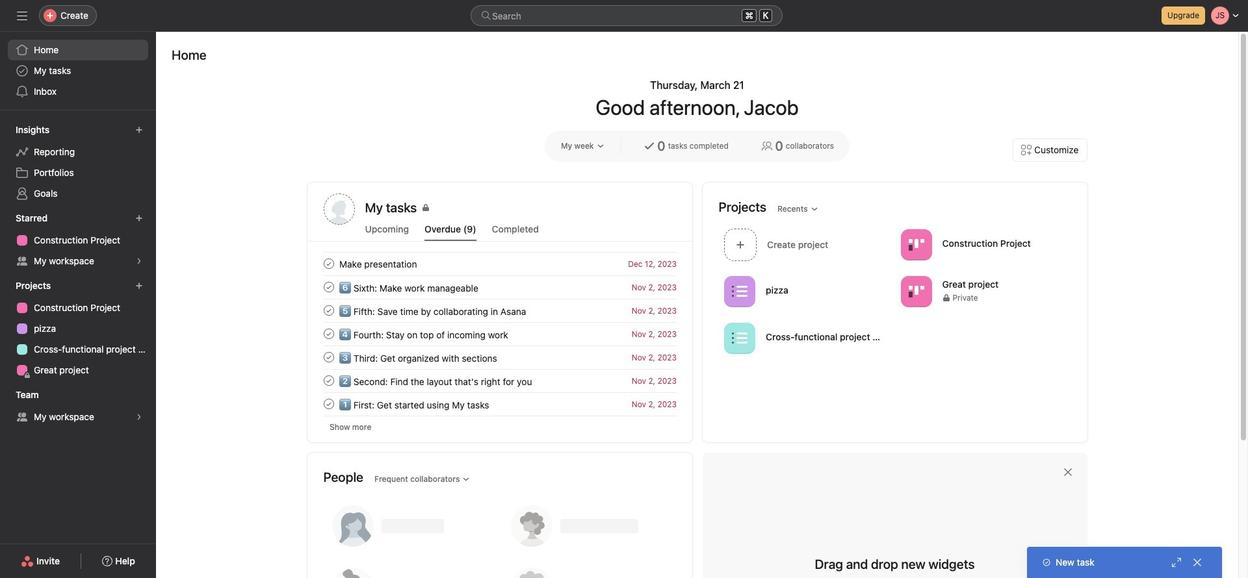 Task type: locate. For each thing, give the bounding box(es) containing it.
mark complete checkbox down add profile photo
[[321, 256, 337, 272]]

new project or portfolio image
[[135, 282, 143, 290]]

2 mark complete checkbox from the top
[[321, 303, 337, 319]]

see details, my workspace image inside teams "element"
[[135, 414, 143, 422]]

board image
[[909, 237, 924, 253], [909, 284, 924, 300]]

1 vertical spatial mark complete checkbox
[[321, 350, 337, 366]]

mark complete checkbox down mark complete icon
[[321, 397, 337, 412]]

Search tasks, projects, and more text field
[[471, 5, 783, 26]]

0 vertical spatial see details, my workspace image
[[135, 258, 143, 265]]

2 vertical spatial mark complete checkbox
[[321, 397, 337, 412]]

3 mark complete image from the top
[[321, 303, 337, 319]]

2 see details, my workspace image from the top
[[135, 414, 143, 422]]

1 see details, my workspace image from the top
[[135, 258, 143, 265]]

list item
[[719, 225, 896, 265], [308, 252, 692, 276], [308, 276, 692, 299], [308, 299, 692, 323], [308, 323, 692, 346], [308, 346, 692, 369], [308, 369, 692, 393], [308, 393, 692, 416]]

insights element
[[0, 118, 156, 207]]

None field
[[471, 5, 783, 26]]

2 board image from the top
[[909, 284, 924, 300]]

6 mark complete image from the top
[[321, 397, 337, 412]]

Mark complete checkbox
[[321, 280, 337, 295], [321, 303, 337, 319], [321, 327, 337, 342], [321, 373, 337, 389]]

mark complete checkbox up mark complete icon
[[321, 350, 337, 366]]

Mark complete checkbox
[[321, 256, 337, 272], [321, 350, 337, 366], [321, 397, 337, 412]]

mark complete image
[[321, 256, 337, 272], [321, 280, 337, 295], [321, 303, 337, 319], [321, 327, 337, 342], [321, 350, 337, 366], [321, 397, 337, 412]]

add profile photo image
[[324, 194, 355, 225]]

see details, my workspace image
[[135, 258, 143, 265], [135, 414, 143, 422]]

1 vertical spatial see details, my workspace image
[[135, 414, 143, 422]]

2 mark complete checkbox from the top
[[321, 350, 337, 366]]

1 board image from the top
[[909, 237, 924, 253]]

0 vertical spatial mark complete checkbox
[[321, 256, 337, 272]]

1 mark complete checkbox from the top
[[321, 280, 337, 295]]

1 mark complete image from the top
[[321, 256, 337, 272]]

list image
[[732, 331, 748, 346]]

1 vertical spatial board image
[[909, 284, 924, 300]]

expand new task image
[[1172, 558, 1183, 569]]

0 vertical spatial board image
[[909, 237, 924, 253]]



Task type: vqa. For each thing, say whether or not it's contained in the screenshot.
Mark complete image
yes



Task type: describe. For each thing, give the bounding box(es) containing it.
close image
[[1193, 558, 1203, 569]]

4 mark complete checkbox from the top
[[321, 373, 337, 389]]

3 mark complete checkbox from the top
[[321, 327, 337, 342]]

projects element
[[0, 275, 156, 384]]

list image
[[732, 284, 748, 300]]

3 mark complete checkbox from the top
[[321, 397, 337, 412]]

hide sidebar image
[[17, 10, 27, 21]]

global element
[[0, 32, 156, 110]]

new insights image
[[135, 126, 143, 134]]

1 mark complete checkbox from the top
[[321, 256, 337, 272]]

see details, my workspace image inside starred element
[[135, 258, 143, 265]]

starred element
[[0, 207, 156, 275]]

2 mark complete image from the top
[[321, 280, 337, 295]]

add items to starred image
[[135, 215, 143, 222]]

mark complete image
[[321, 373, 337, 389]]

teams element
[[0, 384, 156, 431]]

dismiss image
[[1063, 468, 1074, 478]]

5 mark complete image from the top
[[321, 350, 337, 366]]

4 mark complete image from the top
[[321, 327, 337, 342]]



